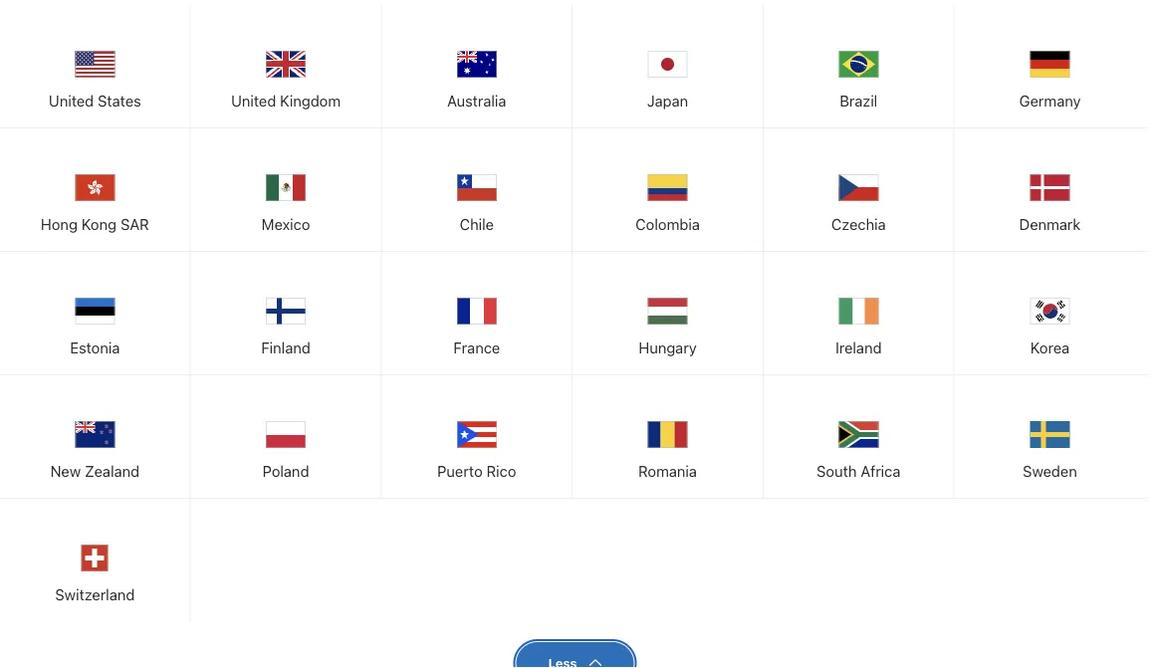 Task type: describe. For each thing, give the bounding box(es) containing it.
dk image
[[1030, 169, 1070, 208]]

pr image
[[457, 416, 497, 455]]

colombia link
[[573, 129, 763, 248]]

ch image
[[75, 539, 115, 579]]

hk image
[[75, 169, 115, 208]]

finland link
[[191, 252, 381, 372]]

gb image
[[266, 45, 306, 85]]

united states link
[[0, 5, 190, 125]]

switzerland link
[[0, 499, 190, 619]]

kingdom
[[280, 92, 341, 110]]

sar
[[120, 216, 149, 233]]

united kingdom
[[231, 92, 341, 110]]

south africa link
[[764, 376, 954, 495]]

nz image
[[75, 416, 115, 455]]

hungary
[[639, 339, 697, 357]]

new
[[50, 463, 81, 480]]

czechia
[[831, 216, 886, 233]]

fr image
[[457, 292, 497, 332]]

kr image
[[1030, 292, 1070, 332]]

hong kong sar link
[[0, 129, 190, 248]]

finland
[[261, 339, 311, 357]]

br image
[[839, 45, 879, 85]]

united states
[[49, 92, 141, 110]]

mexico
[[262, 216, 310, 233]]

germany link
[[955, 5, 1146, 125]]

ireland
[[836, 339, 882, 357]]

south
[[817, 463, 857, 480]]

africa
[[861, 463, 901, 480]]

sweden
[[1023, 463, 1077, 480]]

mexico link
[[191, 129, 381, 248]]

romania
[[638, 463, 697, 480]]

estonia
[[70, 339, 120, 357]]

ro image
[[648, 416, 688, 455]]

ie image
[[839, 292, 879, 332]]

hu image
[[648, 292, 688, 332]]

puerto rico
[[437, 463, 516, 480]]

kong
[[82, 216, 117, 233]]

hong kong sar
[[41, 216, 149, 233]]

chile
[[460, 216, 494, 233]]

romania link
[[573, 376, 763, 495]]

czechia link
[[764, 129, 954, 248]]

puerto
[[437, 463, 483, 480]]

korea
[[1031, 339, 1070, 357]]

de image
[[1030, 45, 1070, 85]]

click the less button to collapse the country/region list to see less countries/regions image
[[589, 658, 602, 668]]

brazil link
[[764, 5, 954, 125]]

estonia link
[[0, 252, 190, 372]]

se image
[[1030, 416, 1070, 455]]

co image
[[648, 169, 688, 208]]

states
[[98, 92, 141, 110]]

puerto rico link
[[382, 376, 572, 495]]



Task type: vqa. For each thing, say whether or not it's contained in the screenshot.
the South Africa "link"
yes



Task type: locate. For each thing, give the bounding box(es) containing it.
au image
[[457, 45, 497, 85]]

2 united from the left
[[231, 92, 276, 110]]

united for united states
[[49, 92, 94, 110]]

poland link
[[191, 376, 381, 495]]

mx image
[[266, 169, 306, 208]]

pl image
[[266, 416, 306, 455]]

1 united from the left
[[49, 92, 94, 110]]

rico
[[487, 463, 516, 480]]

cz image
[[839, 169, 879, 208]]

germany
[[1019, 92, 1081, 110]]

colombia
[[636, 216, 700, 233]]

south africa
[[817, 463, 901, 480]]

ireland link
[[764, 252, 954, 372]]

ee image
[[75, 292, 115, 332]]

chile link
[[382, 129, 572, 248]]

new zealand
[[50, 463, 140, 480]]

brazil
[[840, 92, 878, 110]]

japan
[[647, 92, 688, 110]]

japan link
[[573, 5, 763, 125]]

jp image
[[648, 45, 688, 85]]

denmark link
[[955, 129, 1146, 248]]

france
[[454, 339, 500, 357]]

us image
[[75, 45, 115, 85]]

0 horizontal spatial united
[[49, 92, 94, 110]]

korea link
[[955, 252, 1146, 372]]

united kingdom link
[[191, 5, 381, 125]]

united
[[49, 92, 94, 110], [231, 92, 276, 110]]

fi image
[[266, 292, 306, 332]]

denmark
[[1019, 216, 1081, 233]]

new zealand link
[[0, 376, 190, 495]]

united down the gb image
[[231, 92, 276, 110]]

switzerland
[[55, 586, 135, 604]]

1 horizontal spatial united
[[231, 92, 276, 110]]

united for united kingdom
[[231, 92, 276, 110]]

sweden link
[[955, 376, 1146, 495]]

cl image
[[457, 169, 497, 208]]

za image
[[839, 416, 879, 455]]

australia
[[447, 92, 506, 110]]

france link
[[382, 252, 572, 372]]

hong
[[41, 216, 78, 233]]

australia link
[[382, 5, 572, 125]]

poland
[[263, 463, 309, 480]]

united inside 'link'
[[231, 92, 276, 110]]

hungary link
[[573, 252, 763, 372]]

united down us image
[[49, 92, 94, 110]]

zealand
[[85, 463, 140, 480]]



